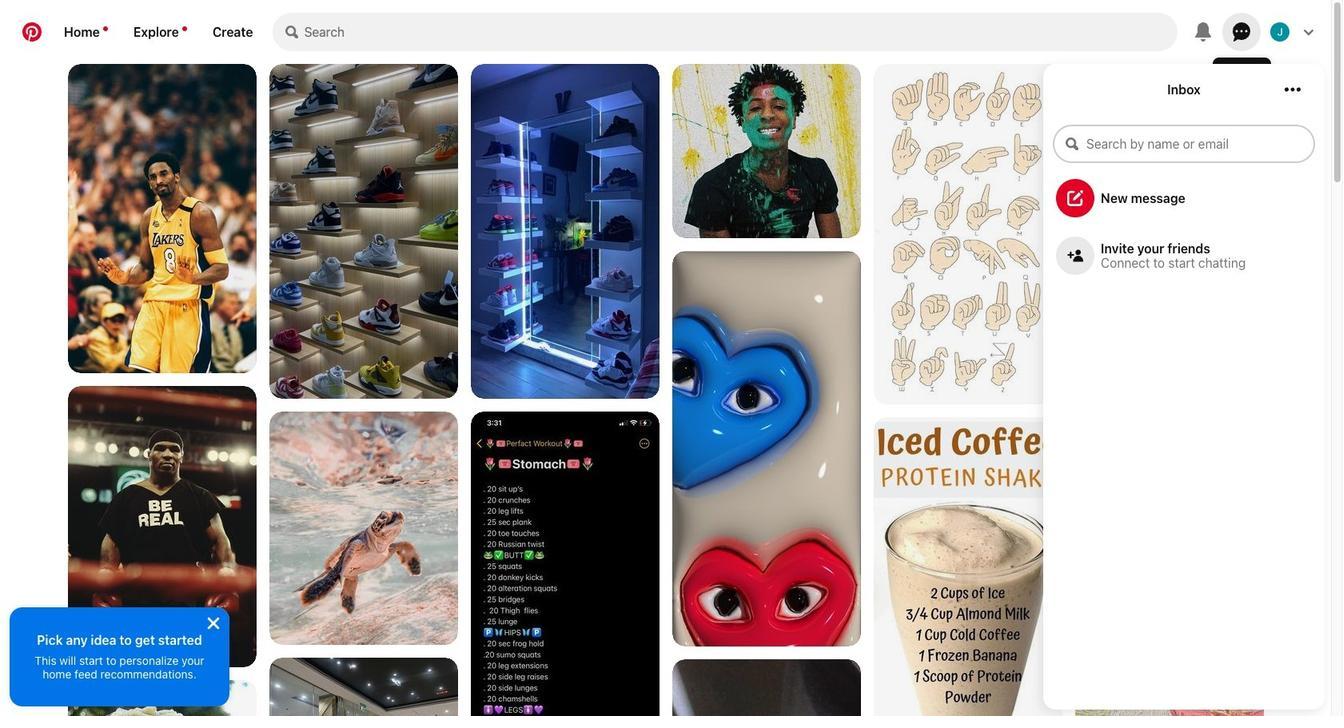 Task type: vqa. For each thing, say whether or not it's contained in the screenshot.
Create Pin main content
no



Task type: describe. For each thing, give the bounding box(es) containing it.
this may contain: an armored vehicle is on display in a car showroom with other vehicles behind it image
[[269, 658, 458, 716]]

this may contain: a young man with green paint on his face and chest, standing in front of a white wall image
[[672, 64, 861, 238]]

invite your friends image
[[1067, 248, 1083, 264]]

this may contain: some pink flowers and green leaves on a white surface image
[[1075, 481, 1264, 716]]

this may contain: a woman's hand holding stacks of money image
[[672, 660, 861, 716]]

this may contain: a basketball player standing in front of a crowd with his hand out to the side image
[[68, 64, 256, 373]]

2 notifications image from the left
[[182, 26, 187, 31]]

this contains an image of: iced coffee protein shake | healthy drinks recipes, iced coffee protein shake, protein shake recipes image
[[874, 417, 1062, 716]]

this may contain: a stack of chocolate chip cookies sitting on top of a white plate image
[[68, 680, 256, 716]]



Task type: locate. For each thing, give the bounding box(es) containing it.
Contacts Search Field search field
[[1053, 125, 1315, 163]]

search icon image
[[285, 26, 298, 38]]

this may contain: an illuminated shoe rack in the corner of a room image
[[471, 64, 659, 399]]

this may contain: the screenshot is showing how to use different colors and shapes for each item in this game image
[[471, 412, 659, 716]]

1 notifications image from the left
[[103, 26, 108, 31]]

this may contain: a baby turtle swimming in the water image
[[269, 412, 458, 645]]

compose new message image
[[1067, 190, 1083, 206]]

1 horizontal spatial notifications image
[[182, 26, 187, 31]]

list
[[61, 64, 1270, 716]]

Search text field
[[304, 13, 1178, 51]]

john smith image
[[1270, 22, 1290, 42]]

this contains an image of: image
[[269, 64, 458, 399]]

notifications image
[[103, 26, 108, 31], [182, 26, 187, 31]]

main content
[[0, 0, 1331, 716]]

this may contain: a man standing in the middle of a boxing ring image
[[68, 386, 256, 668]]

0 horizontal spatial notifications image
[[103, 26, 108, 31]]

"digital download this is a sign language alphabet counted cross stitch pattern. i design every pattern i sell. this pattern has 3 different colors  the finished size is approx. 14\" x 29\" on 14ct fabric this is available in 8,18,24ct fabric. please let me know if there any problems with the pattern. i will try my best to fix it." image
[[874, 64, 1062, 405]]

tooltip
[[1213, 58, 1271, 82]]

this may contain: two hearts shaped like eyes are shown in this artistic photo, one is blue and the other is red image
[[672, 251, 861, 659]]

- 100% handmade pearl french nail - quantity: 10pc acrylic press on in the box  - 10 shapes to choose: short almond, long almond, short oval, long oval, short coffin, long coffin, short stiletto, long stiletto, short square, long square * in the photos we used short almond - one sheet of nail glue sticker is included  - size: xs, s, m, l  please read our inner arch measurement chart carefully  - handling time 3-5 days since they are all handmade :)  * how to order * 1. choose nail shape 2. choos image
[[1075, 64, 1264, 275]]



